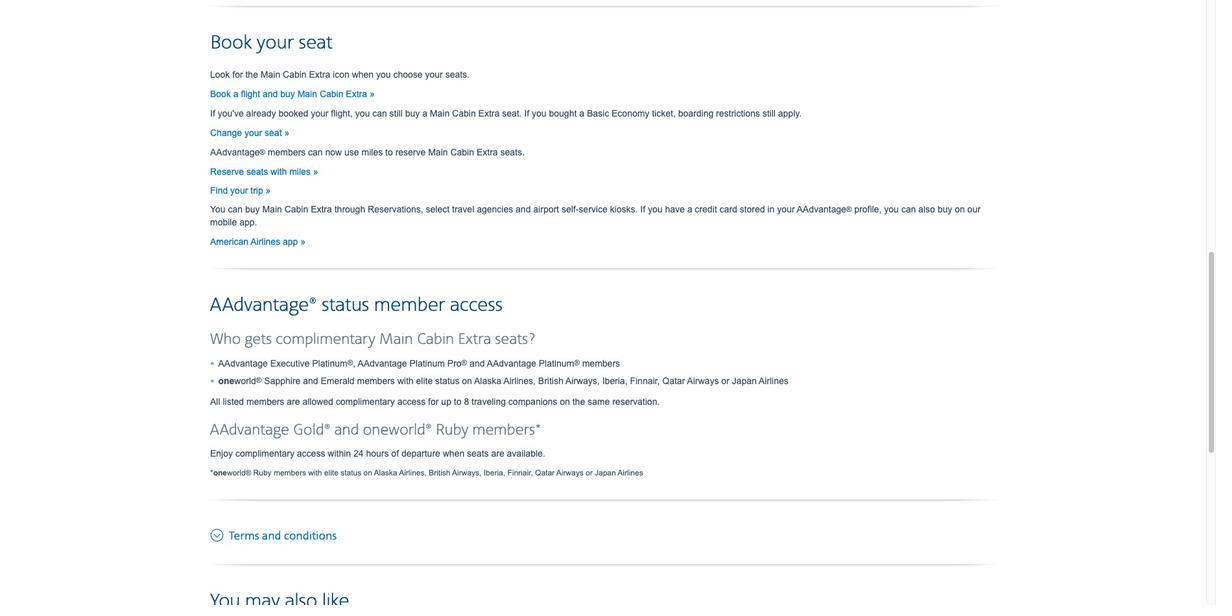 Task type: locate. For each thing, give the bounding box(es) containing it.
0 vertical spatial the
[[245, 69, 258, 80]]

status
[[322, 294, 369, 318], [435, 376, 459, 386], [341, 469, 361, 478]]

with down aadvantage executive platinum ® , aadvantage platinum pro ® and aadvantage platinum ® members
[[397, 376, 414, 386]]

0 vertical spatial iberia,
[[602, 376, 628, 386]]

you right "profile,"
[[884, 204, 899, 214]]

0 vertical spatial for
[[232, 69, 243, 80]]

status down 24
[[341, 469, 361, 478]]

if
[[210, 108, 215, 118], [524, 108, 529, 118], [640, 204, 645, 214]]

seats down "members*"
[[467, 449, 489, 459]]

members
[[268, 147, 306, 157], [582, 358, 620, 369], [357, 376, 395, 386], [246, 397, 284, 407], [274, 469, 306, 478]]

0 horizontal spatial alaska
[[374, 469, 397, 478]]

aadvantage down the who gets complimentary main cabin extra seats?
[[358, 358, 407, 369]]

allowed
[[302, 397, 333, 407]]

0 horizontal spatial seat
[[265, 128, 282, 138]]

® inside aadvantage ® members can now use miles to reserve main cabin extra seats.
[[260, 148, 265, 156]]

access
[[450, 294, 503, 318], [397, 397, 426, 407], [297, 449, 325, 459]]

1 vertical spatial airways
[[556, 469, 584, 478]]

and
[[263, 89, 278, 99], [516, 204, 531, 214], [470, 358, 485, 369], [303, 376, 318, 386], [334, 421, 359, 440], [262, 530, 281, 544]]

1 horizontal spatial to
[[454, 397, 461, 407]]

0 horizontal spatial british
[[429, 469, 450, 478]]

book
[[210, 31, 252, 55], [210, 89, 231, 99]]

0 vertical spatial airways,
[[565, 376, 600, 386]]

when
[[352, 69, 374, 80], [443, 449, 465, 459]]

aadvantage left "profile,"
[[797, 204, 846, 214]]

access up seats? at the left bottom of page
[[450, 294, 503, 318]]

platinum up emerald
[[312, 358, 347, 369]]

aadvantage®
[[210, 294, 317, 318]]

ruby
[[436, 421, 468, 440], [253, 469, 271, 478]]

8
[[464, 397, 469, 407]]

1 horizontal spatial platinum
[[410, 358, 445, 369]]

reserve
[[210, 166, 244, 177]]

0 horizontal spatial seats
[[246, 166, 268, 177]]

1 horizontal spatial british
[[538, 376, 563, 386]]

for
[[232, 69, 243, 80], [428, 397, 439, 407]]

1 vertical spatial are
[[491, 449, 504, 459]]

0 vertical spatial book
[[210, 31, 252, 55]]

seats up trip
[[246, 166, 268, 177]]

and up within
[[334, 421, 359, 440]]

0 vertical spatial elite
[[416, 376, 433, 386]]

sapphire
[[264, 376, 301, 386]]

1 horizontal spatial the
[[572, 397, 585, 407]]

on down 24
[[364, 469, 372, 478]]

main
[[261, 69, 280, 80], [297, 89, 317, 99], [430, 108, 450, 118], [428, 147, 448, 157], [262, 204, 282, 214], [379, 331, 413, 349]]

you left bought
[[532, 108, 547, 118]]

seats. down seat.
[[500, 147, 525, 157]]

one up hours
[[363, 421, 389, 440]]

look for the main cabin extra icon when you choose your seats.
[[210, 69, 470, 80]]

your
[[257, 31, 294, 55], [425, 69, 443, 80], [311, 108, 328, 118], [244, 128, 262, 138], [230, 185, 248, 196], [777, 204, 795, 214]]

0 horizontal spatial to
[[385, 147, 393, 157]]

airlines, up companions
[[503, 376, 536, 386]]

0 vertical spatial miles
[[362, 147, 383, 157]]

with down gold®
[[308, 469, 322, 478]]

world up the listed
[[234, 376, 256, 386]]

1 vertical spatial alaska
[[374, 469, 397, 478]]

and right flight
[[263, 89, 278, 99]]

aadvantage® status member access
[[210, 294, 503, 318]]

book down look on the top
[[210, 89, 231, 99]]

flight,
[[331, 108, 353, 118]]

book up look on the top
[[210, 31, 252, 55]]

seats?
[[495, 331, 535, 349]]

stored
[[740, 204, 765, 214]]

agencies
[[477, 204, 513, 214]]

0 horizontal spatial airways
[[556, 469, 584, 478]]

1 vertical spatial book
[[210, 89, 231, 99]]

cabin up app
[[285, 204, 308, 214]]

ruby down up
[[436, 421, 468, 440]]

buy up app.
[[245, 204, 260, 214]]

on inside profile, you can also buy on our mobile app.
[[955, 204, 965, 214]]

complimentary
[[276, 331, 375, 349], [336, 397, 395, 407], [235, 449, 294, 459]]

complimentary up ,
[[276, 331, 375, 349]]

world down enjoy
[[227, 469, 246, 478]]

1 vertical spatial when
[[443, 449, 465, 459]]

still left apply.
[[763, 108, 776, 118]]

iberia, up same
[[602, 376, 628, 386]]

buy inside profile, you can also buy on our mobile app.
[[938, 204, 952, 214]]

elite
[[416, 376, 433, 386], [324, 469, 338, 478]]

1 vertical spatial for
[[428, 397, 439, 407]]

3 platinum from the left
[[539, 358, 574, 369]]

0 vertical spatial one
[[218, 376, 234, 386]]

1 horizontal spatial with
[[308, 469, 322, 478]]

to left reserve
[[385, 147, 393, 157]]

can
[[372, 108, 387, 118], [308, 147, 323, 157], [228, 204, 243, 214], [901, 204, 916, 214]]

a
[[233, 89, 238, 99], [422, 108, 427, 118], [579, 108, 584, 118], [687, 204, 692, 214]]

1 horizontal spatial airlines,
[[503, 376, 536, 386]]

1 vertical spatial seat
[[265, 128, 282, 138]]

find
[[210, 185, 228, 196]]

1 vertical spatial the
[[572, 397, 585, 407]]

complimentary right enjoy
[[235, 449, 294, 459]]

1 book from the top
[[210, 31, 252, 55]]

0 vertical spatial alaska
[[474, 376, 501, 386]]

1 vertical spatial airways,
[[452, 469, 482, 478]]

1 vertical spatial world
[[227, 469, 246, 478]]

british
[[538, 376, 563, 386], [429, 469, 450, 478]]

* one world ® ruby members with elite status on alaska airlines, british airways, iberia, finnair, qatar airways or japan airlines
[[210, 469, 643, 478]]

1 horizontal spatial iberia,
[[602, 376, 628, 386]]

0 horizontal spatial the
[[245, 69, 258, 80]]

0 vertical spatial when
[[352, 69, 374, 80]]

ruby right *
[[253, 469, 271, 478]]

you can buy main cabin extra through reservations, select travel agencies and airport self-service kiosks. if you have a credit card stored in your aadvantage ®
[[210, 204, 852, 214]]

0 vertical spatial ruby
[[436, 421, 468, 440]]

pro
[[447, 358, 462, 369]]

0 horizontal spatial ruby
[[253, 469, 271, 478]]

0 horizontal spatial finnair,
[[507, 469, 533, 478]]

same
[[588, 397, 610, 407]]

1 vertical spatial seats
[[467, 449, 489, 459]]

airlines, down departure
[[399, 469, 427, 478]]

1 vertical spatial qatar
[[535, 469, 555, 478]]

still down choose
[[390, 108, 403, 118]]

the up flight
[[245, 69, 258, 80]]

british down departure
[[429, 469, 450, 478]]

0 horizontal spatial access
[[297, 449, 325, 459]]

for right look on the top
[[232, 69, 243, 80]]

0 horizontal spatial miles
[[289, 166, 311, 177]]

0 horizontal spatial platinum
[[312, 358, 347, 369]]

for left up
[[428, 397, 439, 407]]

0 vertical spatial are
[[287, 397, 300, 407]]

extra up flight, at the top left of page
[[346, 89, 367, 99]]

1 horizontal spatial still
[[763, 108, 776, 118]]

with
[[271, 166, 287, 177], [397, 376, 414, 386], [308, 469, 322, 478]]

iberia, down "members*"
[[484, 469, 505, 478]]

seats. right choose
[[445, 69, 470, 80]]

aadvantage up 'reserve' on the left of page
[[210, 147, 260, 157]]

aadvantage
[[210, 147, 260, 157], [797, 204, 846, 214], [218, 358, 268, 369], [358, 358, 407, 369], [487, 358, 536, 369], [210, 421, 289, 440]]

the
[[245, 69, 258, 80], [572, 397, 585, 407]]

seat.
[[502, 108, 522, 118]]

1 horizontal spatial finnair,
[[630, 376, 660, 386]]

0 horizontal spatial or
[[586, 469, 593, 478]]

0 horizontal spatial elite
[[324, 469, 338, 478]]

cabin down look for the main cabin extra icon when you choose your seats.
[[320, 89, 343, 99]]

seat down 'already'
[[265, 128, 282, 138]]

status down pro
[[435, 376, 459, 386]]

finnair, up reservation.
[[630, 376, 660, 386]]

one world ® sapphire and emerald members with elite status on alaska airlines, british airways, iberia, finnair, qatar airways or japan airlines
[[218, 376, 789, 386]]

extra left seat.
[[478, 108, 500, 118]]

also
[[918, 204, 935, 214]]

elite down aadvantage executive platinum ® , aadvantage platinum pro ® and aadvantage platinum ® members
[[416, 376, 433, 386]]

the left same
[[572, 397, 585, 407]]

a up reserve
[[422, 108, 427, 118]]

seats.
[[445, 69, 470, 80], [500, 147, 525, 157]]

when right departure
[[443, 449, 465, 459]]

airways, down "members*"
[[452, 469, 482, 478]]

1 horizontal spatial when
[[443, 449, 465, 459]]

1 vertical spatial access
[[397, 397, 426, 407]]

world
[[234, 376, 256, 386], [227, 469, 246, 478]]

book a flight and buy main cabin extra link
[[210, 89, 375, 99]]

aadvantage executive platinum ® , aadvantage platinum pro ® and aadvantage platinum ® members
[[218, 358, 620, 369]]

1 horizontal spatial ruby
[[436, 421, 468, 440]]

aadvantage down the listed
[[210, 421, 289, 440]]

british up companions
[[538, 376, 563, 386]]

®
[[260, 148, 265, 156], [846, 205, 852, 213], [347, 358, 353, 367], [462, 358, 467, 367], [574, 358, 580, 367], [256, 376, 262, 384], [246, 469, 251, 477]]

still
[[390, 108, 403, 118], [763, 108, 776, 118]]

our
[[967, 204, 981, 214]]

alaska
[[474, 376, 501, 386], [374, 469, 397, 478]]

2 horizontal spatial platinum
[[539, 358, 574, 369]]

airways, up same
[[565, 376, 600, 386]]

cabin left seat.
[[452, 108, 476, 118]]

0 horizontal spatial still
[[390, 108, 403, 118]]

airways
[[687, 376, 719, 386], [556, 469, 584, 478]]

1 horizontal spatial qatar
[[662, 376, 685, 386]]

you've
[[218, 108, 244, 118]]

basic
[[587, 108, 609, 118]]

cabin up aadvantage executive platinum ® , aadvantage platinum pro ® and aadvantage platinum ® members
[[417, 331, 454, 349]]

select
[[426, 204, 450, 214]]

can left also
[[901, 204, 916, 214]]

0 vertical spatial to
[[385, 147, 393, 157]]

0 vertical spatial seats
[[246, 166, 268, 177]]

2 vertical spatial with
[[308, 469, 322, 478]]

airlines,
[[503, 376, 536, 386], [399, 469, 427, 478]]

miles
[[362, 147, 383, 157], [289, 166, 311, 177]]

to
[[385, 147, 393, 157], [454, 397, 461, 407]]

access down gold®
[[297, 449, 325, 459]]

seats
[[246, 166, 268, 177], [467, 449, 489, 459]]

access up world®
[[397, 397, 426, 407]]

with up find your trip "link"
[[271, 166, 287, 177]]

your right choose
[[425, 69, 443, 80]]

alaska down the enjoy complimentary access within 24 hours of departure when seats are available.
[[374, 469, 397, 478]]

1 horizontal spatial access
[[397, 397, 426, 407]]

1 horizontal spatial airways
[[687, 376, 719, 386]]

if right seat.
[[524, 108, 529, 118]]

0 vertical spatial seat
[[299, 31, 333, 55]]

2 book from the top
[[210, 89, 231, 99]]

on
[[955, 204, 965, 214], [462, 376, 472, 386], [560, 397, 570, 407], [364, 469, 372, 478]]

0 vertical spatial airlines,
[[503, 376, 536, 386]]

seat up look for the main cabin extra icon when you choose your seats.
[[299, 31, 333, 55]]

0 vertical spatial with
[[271, 166, 287, 177]]

2 platinum from the left
[[410, 358, 445, 369]]

enjoy
[[210, 449, 233, 459]]

0 vertical spatial airlines
[[251, 237, 280, 247]]

if right "kiosks."
[[640, 204, 645, 214]]

self-
[[562, 204, 579, 214]]

platinum left pro
[[410, 358, 445, 369]]

status up the who gets complimentary main cabin extra seats?
[[322, 294, 369, 318]]

you right flight, at the top left of page
[[355, 108, 370, 118]]

0 horizontal spatial when
[[352, 69, 374, 80]]

available.
[[507, 449, 545, 459]]

1 horizontal spatial or
[[721, 376, 729, 386]]

buy right also
[[938, 204, 952, 214]]

1 still from the left
[[390, 108, 403, 118]]

when right 'icon'
[[352, 69, 374, 80]]

1 vertical spatial iberia,
[[484, 469, 505, 478]]

members right emerald
[[357, 376, 395, 386]]

1 vertical spatial status
[[435, 376, 459, 386]]

one up the listed
[[218, 376, 234, 386]]

you
[[376, 69, 391, 80], [355, 108, 370, 118], [532, 108, 547, 118], [648, 204, 663, 214], [884, 204, 899, 214]]

on left 'our'
[[955, 204, 965, 214]]

to left the 8
[[454, 397, 461, 407]]

0 vertical spatial access
[[450, 294, 503, 318]]

0 horizontal spatial with
[[271, 166, 287, 177]]

seat
[[299, 31, 333, 55], [265, 128, 282, 138]]

0 horizontal spatial if
[[210, 108, 215, 118]]

and up allowed
[[303, 376, 318, 386]]

1 vertical spatial airlines,
[[399, 469, 427, 478]]

trip
[[251, 185, 263, 196]]

0 horizontal spatial are
[[287, 397, 300, 407]]

extra left through
[[311, 204, 332, 214]]

0 vertical spatial qatar
[[662, 376, 685, 386]]

1 vertical spatial airlines
[[759, 376, 789, 386]]

® inside you can buy main cabin extra through reservations, select travel agencies and airport self-service kiosks. if you have a credit card stored in your aadvantage ®
[[846, 205, 852, 213]]

book for book a flight and buy main cabin extra
[[210, 89, 231, 99]]

extra up pro
[[458, 331, 491, 349]]

1 horizontal spatial alaska
[[474, 376, 501, 386]]

finnair,
[[630, 376, 660, 386], [507, 469, 533, 478]]

are down "members*"
[[491, 449, 504, 459]]



Task type: vqa. For each thing, say whether or not it's contained in the screenshot.
the top Lounge
no



Task type: describe. For each thing, give the bounding box(es) containing it.
0 horizontal spatial airways,
[[452, 469, 482, 478]]

® inside one world ® sapphire and emerald members with elite status on alaska airlines, british airways, iberia, finnair, qatar airways or japan airlines
[[256, 376, 262, 384]]

0 vertical spatial status
[[322, 294, 369, 318]]

members down gold®
[[274, 469, 306, 478]]

find your trip link
[[210, 185, 271, 196]]

you inside profile, you can also buy on our mobile app.
[[884, 204, 899, 214]]

listed
[[223, 397, 244, 407]]

bought
[[549, 108, 577, 118]]

app
[[283, 237, 298, 247]]

app.
[[239, 217, 257, 227]]

1 vertical spatial with
[[397, 376, 414, 386]]

card
[[720, 204, 737, 214]]

a left basic
[[579, 108, 584, 118]]

,
[[353, 358, 356, 369]]

travel
[[452, 204, 474, 214]]

a left flight
[[233, 89, 238, 99]]

2 vertical spatial access
[[297, 449, 325, 459]]

1 horizontal spatial japan
[[732, 376, 757, 386]]

book your seat
[[210, 31, 333, 55]]

buy up reserve
[[405, 108, 420, 118]]

members*
[[472, 421, 541, 440]]

choose
[[393, 69, 423, 80]]

2 vertical spatial status
[[341, 469, 361, 478]]

reserve
[[395, 147, 426, 157]]

can right you
[[228, 204, 243, 214]]

0 horizontal spatial iberia,
[[484, 469, 505, 478]]

your left flight, at the top left of page
[[311, 108, 328, 118]]

2 vertical spatial one
[[213, 469, 227, 478]]

2 horizontal spatial airlines
[[759, 376, 789, 386]]

1 horizontal spatial seats
[[467, 449, 489, 459]]

who gets complimentary main cabin extra seats?
[[210, 331, 535, 349]]

book for book your seat
[[210, 31, 252, 55]]

world®
[[389, 421, 432, 440]]

reservation.
[[612, 397, 660, 407]]

book a flight and buy main cabin extra
[[210, 89, 370, 99]]

credit
[[695, 204, 717, 214]]

0 vertical spatial complimentary
[[276, 331, 375, 349]]

and left the airport
[[516, 204, 531, 214]]

you left have
[[648, 204, 663, 214]]

look
[[210, 69, 230, 80]]

change your seat
[[210, 128, 284, 138]]

profile,
[[854, 204, 882, 214]]

hours
[[366, 449, 389, 459]]

up
[[441, 397, 451, 407]]

terms
[[229, 530, 259, 544]]

and right 'terms'
[[262, 530, 281, 544]]

expand image
[[210, 526, 226, 543]]

cabin right reserve
[[450, 147, 474, 157]]

aadvantage ® members can now use miles to reserve main cabin extra seats.
[[210, 147, 525, 157]]

2 horizontal spatial access
[[450, 294, 503, 318]]

mobile
[[210, 217, 237, 227]]

reservations,
[[368, 204, 423, 214]]

1 vertical spatial one
[[363, 421, 389, 440]]

if you've already booked your flight, you can still buy a main cabin extra seat. if you bought a basic economy ticket, boarding restrictions still apply.
[[210, 108, 802, 118]]

gets
[[245, 331, 272, 349]]

1 horizontal spatial airlines
[[618, 469, 643, 478]]

enjoy complimentary access within 24 hours of departure when seats are available.
[[210, 449, 545, 459]]

2 vertical spatial complimentary
[[235, 449, 294, 459]]

your right in
[[777, 204, 795, 214]]

change
[[210, 128, 242, 138]]

airport
[[533, 204, 559, 214]]

all listed members are allowed complimentary access for up to 8 traveling companions on the same reservation.
[[210, 397, 660, 407]]

terms and conditions link
[[210, 526, 337, 545]]

profile, you can also buy on our mobile app.
[[210, 204, 981, 227]]

boarding
[[678, 108, 714, 118]]

24
[[353, 449, 364, 459]]

seat for change your seat
[[265, 128, 282, 138]]

seat for book your seat
[[299, 31, 333, 55]]

members down sapphire
[[246, 397, 284, 407]]

a right have
[[687, 204, 692, 214]]

booked
[[278, 108, 308, 118]]

0 vertical spatial world
[[234, 376, 256, 386]]

cabin up "book a flight and buy main cabin extra" link
[[283, 69, 307, 80]]

0 vertical spatial or
[[721, 376, 729, 386]]

you
[[210, 204, 225, 214]]

you left choose
[[376, 69, 391, 80]]

conditions
[[284, 530, 337, 544]]

extra left 'icon'
[[309, 69, 330, 80]]

2 horizontal spatial if
[[640, 204, 645, 214]]

executive
[[270, 358, 310, 369]]

who
[[210, 331, 241, 349]]

can right flight, at the top left of page
[[372, 108, 387, 118]]

your left trip
[[230, 185, 248, 196]]

find your trip
[[210, 185, 266, 196]]

your down 'already'
[[244, 128, 262, 138]]

aadvantage gold® and one world® ruby members*
[[210, 421, 541, 440]]

change your seat link
[[210, 128, 289, 138]]

0 horizontal spatial seats.
[[445, 69, 470, 80]]

can inside profile, you can also buy on our mobile app.
[[901, 204, 916, 214]]

american airlines app link
[[210, 237, 306, 247]]

already
[[246, 108, 276, 118]]

economy
[[612, 108, 649, 118]]

1 horizontal spatial are
[[491, 449, 504, 459]]

1 vertical spatial ruby
[[253, 469, 271, 478]]

ticket,
[[652, 108, 676, 118]]

0 horizontal spatial airlines
[[251, 237, 280, 247]]

apply.
[[778, 108, 802, 118]]

your up book a flight and buy main cabin extra
[[257, 31, 294, 55]]

1 horizontal spatial miles
[[362, 147, 383, 157]]

flight
[[241, 89, 260, 99]]

reserve seats with miles link
[[210, 166, 318, 177]]

1 horizontal spatial for
[[428, 397, 439, 407]]

extra down if you've already booked your flight, you can still buy a main cabin extra seat. if you bought a basic economy ticket, boarding restrictions still apply.
[[477, 147, 498, 157]]

aadvantage up one world ® sapphire and emerald members with elite status on alaska airlines, british airways, iberia, finnair, qatar airways or japan airlines
[[487, 358, 536, 369]]

service
[[579, 204, 608, 214]]

1 vertical spatial british
[[429, 469, 450, 478]]

1 vertical spatial elite
[[324, 469, 338, 478]]

buy up booked
[[280, 89, 295, 99]]

1 vertical spatial complimentary
[[336, 397, 395, 407]]

traveling
[[472, 397, 506, 407]]

1 vertical spatial japan
[[595, 469, 616, 478]]

of
[[391, 449, 399, 459]]

member
[[374, 294, 445, 318]]

members up reserve seats with miles link
[[268, 147, 306, 157]]

0 horizontal spatial airlines,
[[399, 469, 427, 478]]

on up the 8
[[462, 376, 472, 386]]

1 vertical spatial miles
[[289, 166, 311, 177]]

2 still from the left
[[763, 108, 776, 118]]

in
[[768, 204, 775, 214]]

use
[[344, 147, 359, 157]]

0 vertical spatial finnair,
[[630, 376, 660, 386]]

on right companions
[[560, 397, 570, 407]]

within
[[328, 449, 351, 459]]

0 horizontal spatial for
[[232, 69, 243, 80]]

kiosks.
[[610, 204, 638, 214]]

1 platinum from the left
[[312, 358, 347, 369]]

companions
[[508, 397, 557, 407]]

and right pro
[[470, 358, 485, 369]]

departure
[[401, 449, 440, 459]]

icon
[[333, 69, 349, 80]]

now
[[325, 147, 342, 157]]

through
[[334, 204, 365, 214]]

aadvantage down gets
[[218, 358, 268, 369]]

terms and conditions
[[229, 530, 337, 544]]

reserve seats with miles
[[210, 166, 313, 177]]

0 vertical spatial airways
[[687, 376, 719, 386]]

® inside '* one world ® ruby members with elite status on alaska airlines, british airways, iberia, finnair, qatar airways or japan airlines'
[[246, 469, 251, 477]]

can left now
[[308, 147, 323, 157]]

1 horizontal spatial airways,
[[565, 376, 600, 386]]

emerald
[[321, 376, 355, 386]]

american airlines app
[[210, 237, 300, 247]]

gold®
[[293, 421, 330, 440]]

1 horizontal spatial if
[[524, 108, 529, 118]]

members up same
[[582, 358, 620, 369]]

0 horizontal spatial qatar
[[535, 469, 555, 478]]

all
[[210, 397, 220, 407]]

*
[[210, 469, 213, 478]]

have
[[665, 204, 685, 214]]

1 vertical spatial seats.
[[500, 147, 525, 157]]

restrictions
[[716, 108, 760, 118]]



